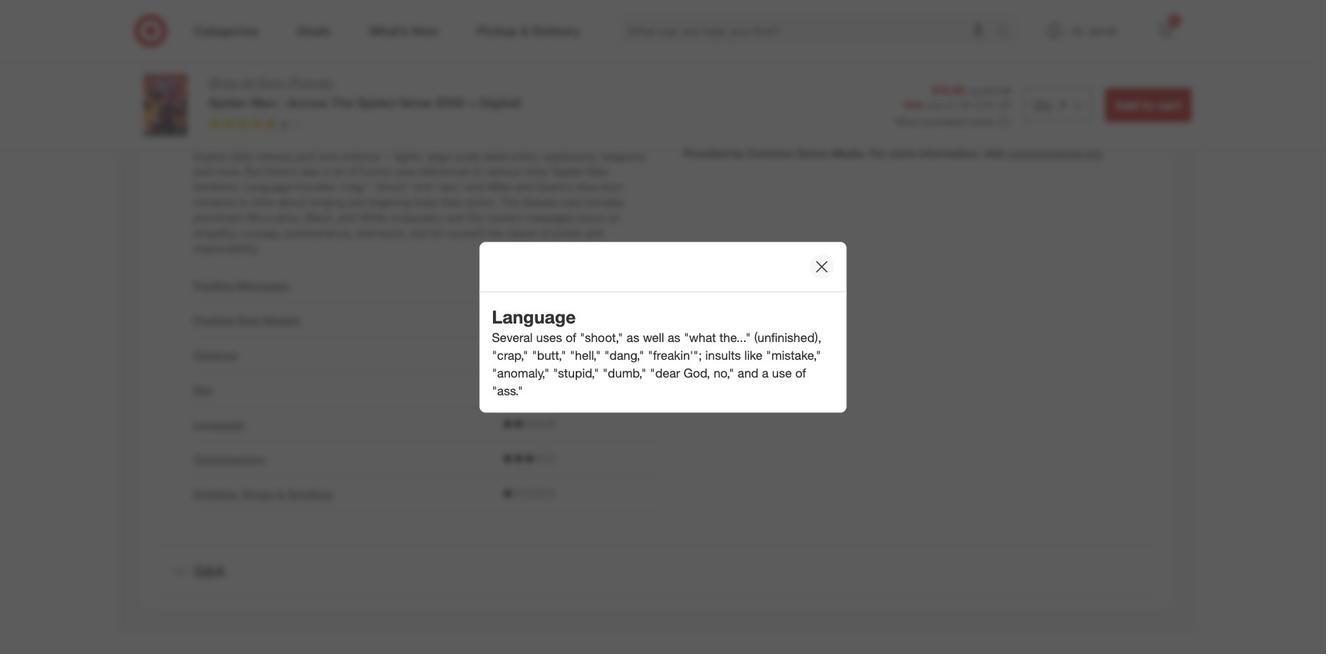 Task type: describe. For each thing, give the bounding box(es) containing it.
the inside what parents need to know parents need to know that spider-man: across the spider-verse is the highly anticipated sequel to 2018's excellent spider-man: into the spider-verse. more than a year after the events of the first film, both miles morales (voiced by shameik moore) and gwen stacy (hailee steinfeld) -- who are co-main characters this time around -- are dealing with threats in their parts of the spider-verse. when a "villain of the week" decides to strengthen his power, gwen and an elite team of spideys try to step in, and miles unintentionally causes a multi-verse catastrophe. expect fairly intense peril and violence -- fights, large-scale destruction, explosions, weapons, and more. but there's also a lot of humor, plus references to various other spider-man iterations. language includes "crap," "shoot," and "ass," and miles and gwen's slow-burn romance is more about longing and lingering looks than action. the diverse cast includes prominent afro-latino, black, and white characters, and the movie's messages focus on empathy, courage, perseverance, teamwork, and (of course!) the nature of power and responsibility.
[[501, 196, 520, 209]]

and down focus
[[586, 227, 604, 240]]

parts
[[577, 103, 602, 116]]

and down the characters,
[[410, 227, 428, 240]]

violence button
[[194, 348, 238, 364]]

messages
[[237, 279, 289, 293]]

friends,
[[924, 66, 960, 79]]

role
[[903, 51, 921, 64]]

a down concept
[[785, 32, 791, 45]]

and down expect
[[194, 165, 212, 178]]

references
[[419, 165, 470, 178]]

positive for positive messages
[[194, 279, 234, 293]]

consider
[[699, 32, 741, 45]]

:
[[281, 95, 284, 110]]

what inside what parents need to know parents need to know that spider-man: across the spider-verse is the highly anticipated sequel to 2018's excellent spider-man: into the spider-verse. more than a year after the events of the first film, both miles morales (voiced by shameik moore) and gwen stacy (hailee steinfeld) -- who are co-main characters this time around -- are dealing with threats in their parts of the spider-verse. when a "villain of the week" decides to strengthen his power, gwen and an elite team of spideys try to step in, and miles unintentionally causes a multi-verse catastrophe. expect fairly intense peril and violence -- fights, large-scale destruction, explosions, weapons, and more. but there's also a lot of humor, plus references to various other spider-man iterations. language includes "crap," "shoot," and "ass," and miles and gwen's slow-burn romance is more about longing and lingering looks than action. the diverse cast includes prominent afro-latino, black, and white characters, and the movie's messages focus on empathy, courage, perseverance, teamwork, and (of course!) the nature of power and responsibility.
[[194, 32, 230, 50]]

0 horizontal spatial is
[[239, 196, 247, 209]]

are up relationship?
[[749, 66, 764, 79]]

drinking, drugs & smoking
[[194, 488, 333, 501]]

around
[[377, 103, 411, 116]]

the up "year"
[[518, 57, 534, 70]]

burn
[[602, 181, 624, 194]]

morales
[[291, 88, 330, 101]]

and up white
[[347, 196, 366, 209]]

are up decides
[[425, 103, 440, 116]]

and down in, on the top
[[319, 150, 337, 163]]

of down messages
[[540, 227, 549, 240]]

"crap," inside 'language several uses of "shoot," as well as "what the..." (unfinished), "crap," "butt," "hell," "dang," "freakin'"; insults like "mistake," "anomaly," "stupid," "dumb," "dear god, no," and a use of "ass."'
[[492, 348, 529, 364]]

and left 'add'
[[1095, 100, 1113, 113]]

1 vertical spatial includes
[[584, 196, 625, 209]]

messages
[[526, 211, 575, 225]]

latino,
[[270, 211, 302, 225]]

gwen down their
[[561, 119, 589, 132]]

of right use
[[796, 366, 806, 381]]

open
[[966, 32, 991, 45]]

spider- up more
[[442, 57, 478, 70]]

positive role models button
[[194, 313, 301, 329]]

0 vertical spatial verse.
[[426, 72, 456, 85]]

information,
[[919, 147, 981, 160]]

the right into
[[372, 72, 388, 85]]

the down the 'action.'
[[468, 211, 483, 225]]

language dialog
[[480, 242, 847, 413]]

to down dealing
[[441, 119, 451, 132]]

the up moore)
[[424, 57, 439, 70]]

after
[[543, 72, 566, 85]]

to right try
[[291, 134, 301, 147]]

gwen down canon
[[802, 51, 831, 64]]

miles'
[[735, 100, 763, 113]]

cart
[[1158, 97, 1182, 113]]

the down time
[[348, 119, 364, 132]]

when purchased online
[[896, 116, 994, 127]]

$
[[948, 99, 953, 111]]

0 vertical spatial man:
[[360, 57, 384, 70]]

"ass,"
[[435, 181, 463, 194]]

add
[[1116, 97, 1139, 113]]

lingering
[[369, 196, 410, 209]]

sequel?
[[941, 100, 979, 113]]

larger
[[872, 51, 900, 64]]

empathy,
[[194, 227, 237, 240]]

and up course!)
[[446, 211, 465, 225]]

headed?
[[767, 66, 810, 79]]

there's
[[265, 165, 298, 178]]

a left "year"
[[511, 72, 517, 85]]

2 horizontal spatial in
[[924, 51, 932, 64]]

shop
[[209, 75, 238, 90]]

miles up main
[[263, 88, 288, 101]]

miles?
[[1098, 32, 1129, 45]]

canon
[[794, 32, 824, 45]]

do down installment? on the right top
[[976, 66, 988, 79]]

"dumb,"
[[603, 366, 647, 381]]

this inside the discuss the concept of "canon" when it comes to comics and pop-culture fandoms. do you consider yourself a canon purist like miguel, or are you open to new storylines like miles? what do you think of gwen stacy's larger role in this installment? where do you think gwen and miles are headed? do you prefer them as friends, or do you hope for a romantic relationship? how is miles' cultural background explored in the sequel? why do representation and diversity matter?
[[935, 51, 952, 64]]

humor,
[[360, 165, 393, 178]]

and down more
[[468, 88, 486, 101]]

0 vertical spatial know
[[348, 32, 386, 50]]

you up romantic
[[1067, 51, 1085, 64]]

god,
[[684, 366, 711, 381]]

a right for
[[1055, 66, 1061, 79]]

man inside what parents need to know parents need to know that spider-man: across the spider-verse is the highly anticipated sequel to 2018's excellent spider-man: into the spider-verse. more than a year after the events of the first film, both miles morales (voiced by shameik moore) and gwen stacy (hailee steinfeld) -- who are co-main characters this time around -- are dealing with threats in their parts of the spider-verse. when a "villain of the week" decides to strengthen his power, gwen and an elite team of spideys try to step in, and miles unintentionally causes a multi-verse catastrophe. expect fairly intense peril and violence -- fights, large-scale destruction, explosions, weapons, and more. but there's also a lot of humor, plus references to various other spider-man iterations. language includes "crap," "shoot," and "ass," and miles and gwen's slow-burn romance is more about longing and lingering looks than action. the diverse cast includes prominent afro-latino, black, and white characters, and the movie's messages focus on empathy, courage, perseverance, teamwork, and (of course!) the nature of power and responsibility.
[[588, 165, 609, 178]]

spider- up into
[[324, 57, 360, 70]]

comics
[[942, 17, 977, 30]]

0 vertical spatial is
[[508, 57, 515, 70]]

1 vertical spatial do
[[813, 66, 827, 79]]

image of spider-man : across the spider-verse (dvd + digital) image
[[135, 74, 196, 136]]

8 link
[[209, 117, 303, 134]]

are down comics on the right top
[[927, 32, 942, 45]]

language inside what parents need to know parents need to know that spider-man: across the spider-verse is the highly anticipated sequel to 2018's excellent spider-man: into the spider-verse. more than a year after the events of the first film, both miles morales (voiced by shameik moore) and gwen stacy (hailee steinfeld) -- who are co-main characters this time around -- are dealing with threats in their parts of the spider-verse. when a "villain of the week" decides to strengthen his power, gwen and an elite team of spideys try to step in, and miles unintentionally causes a multi-verse catastrophe. expect fairly intense peril and violence -- fights, large-scale destruction, explosions, weapons, and more. but there's also a lot of humor, plus references to various other spider-man iterations. language includes "crap," "shoot," and "ass," and miles and gwen's slow-burn romance is more about longing and lingering looks than action. the diverse cast includes prominent afro-latino, black, and white characters, and the movie's messages focus on empathy, courage, perseverance, teamwork, and (of course!) the nature of power and responsibility.
[[244, 181, 292, 194]]

violence
[[194, 349, 238, 362]]

all
[[242, 75, 254, 90]]

miles down week"
[[363, 134, 389, 147]]

first
[[194, 88, 212, 101]]

for
[[870, 147, 886, 160]]

that
[[303, 57, 321, 70]]

this inside what parents need to know parents need to know that spider-man: across the spider-verse is the highly anticipated sequel to 2018's excellent spider-man: into the spider-verse. more than a year after the events of the first film, both miles morales (voiced by shameik moore) and gwen stacy (hailee steinfeld) -- who are co-main characters this time around -- are dealing with threats in their parts of the spider-verse. when a "villain of the week" decides to strengthen his power, gwen and an elite team of spideys try to step in, and miles unintentionally causes a multi-verse catastrophe. expect fairly intense peril and violence -- fights, large-scale destruction, explosions, weapons, and more. but there's also a lot of humor, plus references to various other spider-man iterations. language includes "crap," "shoot," and "ass," and miles and gwen's slow-burn romance is more about longing and lingering looks than action. the diverse cast includes prominent afro-latino, black, and white characters, and the movie's messages focus on empathy, courage, perseverance, teamwork, and (of course!) the nature of power and responsibility.
[[332, 103, 350, 116]]

"shoot," inside what parents need to know parents need to know that spider-man: across the spider-verse is the highly anticipated sequel to 2018's excellent spider-man: into the spider-verse. more than a year after the events of the first film, both miles morales (voiced by shameik moore) and gwen stacy (hailee steinfeld) -- who are co-main characters this time around -- are dealing with threats in their parts of the spider-verse. when a "villain of the week" decides to strengthen his power, gwen and an elite team of spideys try to step in, and miles unintentionally causes a multi-verse catastrophe. expect fairly intense peril and violence -- fights, large-scale destruction, explosions, weapons, and more. but there's also a lot of humor, plus references to various other spider-man iterations. language includes "crap," "shoot," and "ass," and miles and gwen's slow-burn romance is more about longing and lingering looks than action. the diverse cast includes prominent afro-latino, black, and white characters, and the movie's messages focus on empathy, courage, perseverance, teamwork, and (of course!) the nature of power and responsibility.
[[373, 181, 411, 194]]

slow-
[[576, 181, 602, 194]]

where
[[1017, 51, 1049, 64]]

comes
[[894, 17, 926, 30]]

1 vertical spatial need
[[234, 57, 258, 70]]

destruction,
[[484, 150, 541, 163]]

relationship?
[[699, 82, 761, 95]]

the up an
[[618, 103, 633, 116]]

try
[[275, 134, 288, 147]]

various
[[486, 165, 521, 178]]

parents
[[194, 57, 231, 70]]

"stupid,"
[[553, 366, 599, 381]]

do down storylines
[[1052, 51, 1064, 64]]

you up miles?
[[1125, 17, 1143, 30]]

and up the 'action.'
[[466, 181, 484, 194]]

causes
[[464, 134, 499, 147]]

when inside what parents need to know parents need to know that spider-man: across the spider-verse is the highly anticipated sequel to 2018's excellent spider-man: into the spider-verse. more than a year after the events of the first film, both miles morales (voiced by shameik moore) and gwen stacy (hailee steinfeld) -- who are co-main characters this time around -- are dealing with threats in their parts of the spider-verse. when a "villain of the week" decides to strengthen his power, gwen and an elite team of spideys try to step in, and miles unintentionally causes a multi-verse catastrophe. expect fairly intense peril and violence -- fights, large-scale destruction, explosions, weapons, and more. but there's also a lot of humor, plus references to various other spider-man iterations. language includes "crap," "shoot," and "ass," and miles and gwen's slow-burn romance is more about longing and lingering looks than action. the diverse cast includes prominent afro-latino, black, and white characters, and the movie's messages focus on empathy, courage, perseverance, teamwork, and (of course!) the nature of power and responsibility.
[[262, 119, 290, 132]]

lot
[[333, 165, 345, 178]]

provided by common sense media. for more information, visit commonsense.org
[[684, 147, 1103, 160]]

1.99
[[953, 99, 971, 111]]

are down film,
[[217, 103, 232, 116]]

film,
[[215, 88, 234, 101]]

visit
[[984, 147, 1005, 160]]

you up $16.99
[[991, 66, 1009, 79]]

"butt,"
[[532, 348, 567, 364]]

"villain
[[302, 119, 333, 132]]

concept
[[759, 17, 798, 30]]

by inside what parents need to know parents need to know that spider-man: across the spider-verse is the highly anticipated sequel to 2018's excellent spider-man: into the spider-verse. more than a year after the events of the first film, both miles morales (voiced by shameik moore) and gwen stacy (hailee steinfeld) -- who are co-main characters this time around -- are dealing with threats in their parts of the spider-verse. when a "villain of the week" decides to strengthen his power, gwen and an elite team of spideys try to step in, and miles unintentionally causes a multi-verse catastrophe. expect fairly intense peril and violence -- fights, large-scale destruction, explosions, weapons, and more. but there's also a lot of humor, plus references to various other spider-man iterations. language includes "crap," "shoot," and "ass," and miles and gwen's slow-burn romance is more about longing and lingering looks than action. the diverse cast includes prominent afro-latino, black, and white characters, and the movie's messages focus on empathy, courage, perseverance, teamwork, and (of course!) the nature of power and responsibility.
[[371, 88, 382, 101]]

uses
[[536, 331, 562, 346]]

what inside the discuss the concept of "canon" when it comes to comics and pop-culture fandoms. do you consider yourself a canon purist like miguel, or are you open to new storylines like miles? what do you think of gwen stacy's larger role in this installment? where do you think gwen and miles are headed? do you prefer them as friends, or do you hope for a romantic relationship? how is miles' cultural background explored in the sequel? why do representation and diversity matter?
[[699, 51, 725, 64]]

1 horizontal spatial as
[[668, 331, 681, 346]]

online
[[969, 116, 994, 127]]

1 horizontal spatial more
[[889, 147, 916, 160]]

romantic
[[1064, 66, 1107, 79]]

gwen down miles?
[[1114, 51, 1142, 64]]

What can we help you find? suggestions appear below search field
[[618, 14, 1000, 48]]

as inside the discuss the concept of "canon" when it comes to comics and pop-culture fandoms. do you consider yourself a canon purist like miguel, or are you open to new storylines like miles? what do you think of gwen stacy's larger role in this installment? where do you think gwen and miles are headed? do you prefer them as friends, or do you hope for a romantic relationship? how is miles' cultural background explored in the sequel? why do representation and diversity matter?
[[910, 66, 921, 79]]

1 horizontal spatial do
[[1108, 17, 1122, 30]]

and up "catastrophe."
[[592, 119, 610, 132]]

iterations.
[[194, 181, 241, 194]]

(of
[[431, 227, 443, 240]]

consumerism
[[194, 453, 265, 466]]

do down consider
[[728, 51, 740, 64]]

a right 8
[[293, 119, 299, 132]]

2 think from the left
[[1088, 51, 1111, 64]]

and up relationship?
[[699, 66, 718, 79]]

models
[[263, 314, 301, 327]]

why
[[982, 100, 1003, 113]]

0 horizontal spatial as
[[627, 331, 640, 346]]

the down movie's
[[488, 227, 503, 240]]

"what
[[684, 331, 716, 346]]

"anomaly,"
[[492, 366, 550, 381]]

on
[[608, 211, 620, 225]]

shameik
[[385, 88, 427, 101]]

spider- up morales
[[288, 72, 324, 85]]

and up looks
[[414, 181, 432, 194]]

weapons,
[[601, 150, 648, 163]]

sony
[[257, 75, 285, 90]]

1 vertical spatial by
[[732, 147, 744, 160]]

(unfinished),
[[755, 331, 822, 346]]

moore)
[[430, 88, 465, 101]]

it
[[885, 17, 891, 30]]

1 vertical spatial man:
[[324, 72, 348, 85]]

to up excellent at top
[[261, 57, 271, 70]]

more inside what parents need to know parents need to know that spider-man: across the spider-verse is the highly anticipated sequel to 2018's excellent spider-man: into the spider-verse. more than a year after the events of the first film, both miles morales (voiced by shameik moore) and gwen stacy (hailee steinfeld) -- who are co-main characters this time around -- are dealing with threats in their parts of the spider-verse. when a "villain of the week" decides to strengthen his power, gwen and an elite team of spideys try to step in, and miles unintentionally causes a multi-verse catastrophe. expect fairly intense peril and violence -- fights, large-scale destruction, explosions, weapons, and more. but there's also a lot of humor, plus references to various other spider-man iterations. language includes "crap," "shoot," and "ass," and miles and gwen's slow-burn romance is more about longing and lingering looks than action. the diverse cast includes prominent afro-latino, black, and white characters, and the movie's messages focus on empathy, courage, perseverance, teamwork, and (of course!) the nature of power and responsibility.
[[250, 196, 275, 209]]

1 horizontal spatial need
[[291, 32, 326, 50]]

other
[[524, 165, 549, 178]]

language for language several uses of "shoot," as well as "what the..." (unfinished), "crap," "butt," "hell," "dang," "freakin'"; insults like "mistake," "anomaly," "stupid," "dumb," "dear god, no," and a use of "ass."
[[492, 306, 576, 328]]

1 vertical spatial verse.
[[229, 119, 259, 132]]

0 vertical spatial or
[[914, 32, 924, 45]]

sex button
[[194, 383, 213, 398]]

use
[[772, 366, 792, 381]]

threats
[[504, 103, 538, 116]]

what parents need to know parents need to know that spider-man: across the spider-verse is the highly anticipated sequel to 2018's excellent spider-man: into the spider-verse. more than a year after the events of the first film, both miles morales (voiced by shameik moore) and gwen stacy (hailee steinfeld) -- who are co-main characters this time around -- are dealing with threats in their parts of the spider-verse. when a "villain of the week" decides to strengthen his power, gwen and an elite team of spideys try to step in, and miles unintentionally causes a multi-verse catastrophe. expect fairly intense peril and violence -- fights, large-scale destruction, explosions, weapons, and more. but there's also a lot of humor, plus references to various other spider-man iterations. language includes "crap," "shoot," and "ass," and miles and gwen's slow-burn romance is more about longing and lingering looks than action. the diverse cast includes prominent afro-latino, black, and white characters, and the movie's messages focus on empathy, courage, perseverance, teamwork, and (of course!) the nature of power and responsibility.
[[194, 32, 657, 255]]

sequel
[[625, 57, 657, 70]]

(dvd
[[436, 95, 466, 110]]

representation
[[1022, 100, 1092, 113]]

you down yourself
[[743, 51, 761, 64]]

12
[[976, 99, 986, 111]]

characters
[[278, 103, 329, 116]]

pictures
[[288, 75, 333, 90]]

of down steinfeld)
[[605, 103, 615, 116]]

to down scale
[[473, 165, 483, 178]]



Task type: vqa. For each thing, say whether or not it's contained in the screenshot.
APPLY associated with Apply now.
no



Task type: locate. For each thing, give the bounding box(es) containing it.
1 horizontal spatial "shoot,"
[[580, 331, 623, 346]]

1 vertical spatial "crap,"
[[492, 348, 529, 364]]

the left $
[[922, 100, 938, 113]]

the up yourself
[[740, 17, 756, 30]]

miles
[[721, 66, 746, 79], [263, 88, 288, 101], [363, 134, 389, 147], [487, 181, 512, 194]]

2018's
[[206, 72, 239, 85]]

spider- up week"
[[357, 95, 400, 110]]

in inside what parents need to know parents need to know that spider-man: across the spider-verse is the highly anticipated sequel to 2018's excellent spider-man: into the spider-verse. more than a year after the events of the first film, both miles morales (voiced by shameik moore) and gwen stacy (hailee steinfeld) -- who are co-main characters this time around -- are dealing with threats in their parts of the spider-verse. when a "villain of the week" decides to strengthen his power, gwen and an elite team of spideys try to step in, and miles unintentionally causes a multi-verse catastrophe. expect fairly intense peril and violence -- fights, large-scale destruction, explosions, weapons, and more. but there's also a lot of humor, plus references to various other spider-man iterations. language includes "crap," "shoot," and "ass," and miles and gwen's slow-burn romance is more about longing and lingering looks than action. the diverse cast includes prominent afro-latino, black, and white characters, and the movie's messages focus on empathy, courage, perseverance, teamwork, and (of course!) the nature of power and responsibility.
[[541, 103, 549, 116]]

0 horizontal spatial need
[[234, 57, 258, 70]]

storylines
[[1029, 32, 1076, 45]]

2 positive from the top
[[194, 314, 234, 327]]

need
[[291, 32, 326, 50], [234, 57, 258, 70]]

1 horizontal spatial like
[[857, 32, 873, 45]]

of up canon
[[801, 17, 811, 30]]

as
[[910, 66, 921, 79], [627, 331, 640, 346], [668, 331, 681, 346]]

1 vertical spatial this
[[332, 103, 350, 116]]

"shoot," up lingering on the left top of the page
[[373, 181, 411, 194]]

like down the..."
[[745, 348, 763, 364]]

1 horizontal spatial or
[[963, 66, 973, 79]]

more.
[[215, 165, 242, 178]]

1 vertical spatial verse
[[400, 95, 432, 110]]

do right headed?
[[813, 66, 827, 79]]

like down when on the right top of page
[[857, 32, 873, 45]]

excellent
[[242, 72, 285, 85]]

provided
[[684, 147, 729, 160]]

1 horizontal spatial "crap,"
[[492, 348, 529, 364]]

parents
[[234, 32, 287, 50]]

0 horizontal spatial like
[[745, 348, 763, 364]]

need up all
[[234, 57, 258, 70]]

1 vertical spatial is
[[724, 100, 732, 113]]

across down pictures
[[287, 95, 329, 110]]

language up uses
[[492, 306, 576, 328]]

0 horizontal spatial when
[[262, 119, 290, 132]]

of right 'team'
[[221, 134, 230, 147]]

1 vertical spatial language
[[492, 306, 576, 328]]

media.
[[832, 147, 867, 160]]

language down there's
[[244, 181, 292, 194]]

0 horizontal spatial than
[[442, 196, 463, 209]]

0 vertical spatial verse
[[478, 57, 505, 70]]

and
[[980, 17, 998, 30], [699, 66, 718, 79], [468, 88, 486, 101], [1095, 100, 1113, 113], [592, 119, 610, 132], [342, 134, 360, 147], [319, 150, 337, 163], [194, 165, 212, 178], [414, 181, 432, 194], [466, 181, 484, 194], [515, 181, 534, 194], [347, 196, 366, 209], [338, 211, 356, 225], [446, 211, 465, 225], [410, 227, 428, 240], [586, 227, 604, 240], [738, 366, 759, 381]]

and inside 'language several uses of "shoot," as well as "what the..." (unfinished), "crap," "butt," "hell," "dang," "freakin'"; insults like "mistake," "anomaly," "stupid," "dumb," "dear god, no," and a use of "ass."'
[[738, 366, 759, 381]]

explosions,
[[544, 150, 598, 163]]

scale
[[455, 150, 481, 163]]

or up reg
[[963, 66, 973, 79]]

verse inside the shop all sony pictures spider-man : across the spider-verse (dvd + digital)
[[400, 95, 432, 110]]

0 vertical spatial this
[[935, 51, 952, 64]]

to right comes
[[929, 17, 939, 30]]

peril
[[295, 150, 316, 163]]

in up power,
[[541, 103, 549, 116]]

2 link
[[1149, 14, 1183, 48]]

do right why
[[1006, 100, 1019, 113]]

0 horizontal spatial verse.
[[229, 119, 259, 132]]

sense
[[797, 147, 829, 160]]

1 horizontal spatial in
[[911, 100, 919, 113]]

"hell,"
[[570, 348, 601, 364]]

1 vertical spatial more
[[250, 196, 275, 209]]

0 horizontal spatial more
[[250, 196, 275, 209]]

man: up (voiced on the left of page
[[324, 72, 348, 85]]

0 vertical spatial across
[[387, 57, 421, 70]]

0 vertical spatial the
[[332, 95, 354, 110]]

more
[[889, 147, 916, 160], [250, 196, 275, 209]]

longing
[[309, 196, 344, 209]]

1 vertical spatial than
[[442, 196, 463, 209]]

1 horizontal spatial man
[[588, 165, 609, 178]]

as up the "freakin'";
[[668, 331, 681, 346]]

when
[[856, 17, 882, 30]]

know up into
[[348, 32, 386, 50]]

gwen's
[[537, 181, 573, 194]]

1 vertical spatial know
[[274, 57, 300, 70]]

diverse
[[523, 196, 558, 209]]

0 vertical spatial positive
[[194, 279, 234, 293]]

to up the first
[[194, 72, 203, 85]]

across inside what parents need to know parents need to know that spider-man: across the spider-verse is the highly anticipated sequel to 2018's excellent spider-man: into the spider-verse. more than a year after the events of the first film, both miles morales (voiced by shameik moore) and gwen stacy (hailee steinfeld) -- who are co-main characters this time around -- are dealing with threats in their parts of the spider-verse. when a "villain of the week" decides to strengthen his power, gwen and an elite team of spideys try to step in, and miles unintentionally causes a multi-verse catastrophe. expect fairly intense peril and violence -- fights, large-scale destruction, explosions, weapons, and more. but there's also a lot of humor, plus references to various other spider-man iterations. language includes "crap," "shoot," and "ass," and miles and gwen's slow-burn romance is more about longing and lingering looks than action. the diverse cast includes prominent afro-latino, black, and white characters, and the movie's messages focus on empathy, courage, perseverance, teamwork, and (of course!) the nature of power and responsibility.
[[387, 57, 421, 70]]

positive
[[194, 279, 234, 293], [194, 314, 234, 327]]

"dang,"
[[605, 348, 645, 364]]

0 horizontal spatial verse
[[400, 95, 432, 110]]

characters,
[[390, 211, 443, 225]]

to inside button
[[1143, 97, 1155, 113]]

as down role
[[910, 66, 921, 79]]

positive left role
[[194, 314, 234, 327]]

0 horizontal spatial across
[[287, 95, 329, 110]]

1 horizontal spatial the
[[501, 196, 520, 209]]

0 horizontal spatial by
[[371, 88, 382, 101]]

drinking,
[[194, 488, 240, 501]]

0 horizontal spatial "shoot,"
[[373, 181, 411, 194]]

man: up into
[[360, 57, 384, 70]]

man
[[252, 95, 277, 110], [588, 165, 609, 178]]

of down sequel
[[622, 72, 631, 85]]

of right lot
[[348, 165, 357, 178]]

and down other
[[515, 181, 534, 194]]

1 vertical spatial man
[[588, 165, 609, 178]]

0 vertical spatial do
[[1108, 17, 1122, 30]]

1 horizontal spatial verse
[[478, 57, 505, 70]]

1 vertical spatial across
[[287, 95, 329, 110]]

step
[[304, 134, 325, 147]]

1 horizontal spatial know
[[348, 32, 386, 50]]

who
[[194, 103, 214, 116]]

spider- down shop
[[209, 95, 252, 110]]

what up "parents"
[[194, 32, 230, 50]]

across inside the shop all sony pictures spider-man : across the spider-verse (dvd + digital)
[[287, 95, 329, 110]]

you down stacy's
[[830, 66, 847, 79]]

8
[[281, 117, 287, 131]]

%
[[986, 99, 995, 111]]

spider- up 'team'
[[194, 119, 229, 132]]

"crap," inside what parents need to know parents need to know that spider-man: across the spider-verse is the highly anticipated sequel to 2018's excellent spider-man: into the spider-verse. more than a year after the events of the first film, both miles morales (voiced by shameik moore) and gwen stacy (hailee steinfeld) -- who are co-main characters this time around -- are dealing with threats in their parts of the spider-verse. when a "villain of the week" decides to strengthen his power, gwen and an elite team of spideys try to step in, and miles unintentionally causes a multi-verse catastrophe. expect fairly intense peril and violence -- fights, large-scale destruction, explosions, weapons, and more. but there's also a lot of humor, plus references to various other spider-man iterations. language includes "crap," "shoot," and "ass," and miles and gwen's slow-burn romance is more about longing and lingering looks than action. the diverse cast includes prominent afro-latino, black, and white characters, and the movie's messages focus on empathy, courage, perseverance, teamwork, and (of course!) the nature of power and responsibility.
[[338, 181, 370, 194]]

1 vertical spatial the
[[501, 196, 520, 209]]

the down sequel
[[634, 72, 650, 85]]

culture
[[1025, 17, 1058, 30]]

positive down responsibility.
[[194, 279, 234, 293]]

a left lot
[[324, 165, 330, 178]]

of up in, on the top
[[336, 119, 345, 132]]

a left use
[[762, 366, 769, 381]]

"crap," down lot
[[338, 181, 370, 194]]

the up (hailee
[[569, 72, 584, 85]]

1 horizontal spatial this
[[935, 51, 952, 64]]

language
[[244, 181, 292, 194], [492, 306, 576, 328], [194, 419, 245, 432]]

gwen up with
[[489, 88, 517, 101]]

"crap," down several
[[492, 348, 529, 364]]

courage,
[[240, 227, 282, 240]]

is up afro-
[[239, 196, 247, 209]]

2 horizontal spatial like
[[1079, 32, 1095, 45]]

smoking
[[287, 488, 333, 501]]

white
[[359, 211, 387, 225]]

0 vertical spatial by
[[371, 88, 382, 101]]

"freakin'";
[[648, 348, 702, 364]]

more right for
[[889, 147, 916, 160]]

1 horizontal spatial what
[[699, 51, 725, 64]]

or down comes
[[914, 32, 924, 45]]

0 horizontal spatial man:
[[324, 72, 348, 85]]

do
[[1108, 17, 1122, 30], [813, 66, 827, 79]]

what
[[194, 32, 230, 50], [699, 51, 725, 64]]

0 horizontal spatial or
[[914, 32, 924, 45]]

search button
[[990, 14, 1027, 51]]

the inside the shop all sony pictures spider-man : across the spider-verse (dvd + digital)
[[332, 95, 354, 110]]

plus
[[396, 165, 416, 178]]

fairly
[[231, 150, 254, 163]]

$15.00
[[932, 83, 965, 96]]

is inside the discuss the concept of "canon" when it comes to comics and pop-culture fandoms. do you consider yourself a canon purist like miguel, or are you open to new storylines like miles? what do you think of gwen stacy's larger role in this installment? where do you think gwen and miles are headed? do you prefer them as friends, or do you hope for a romantic relationship? how is miles' cultural background explored in the sequel? why do representation and diversity matter?
[[724, 100, 732, 113]]

this down (voiced on the left of page
[[332, 103, 350, 116]]

the
[[740, 17, 756, 30], [424, 57, 439, 70], [518, 57, 534, 70], [372, 72, 388, 85], [569, 72, 584, 85], [634, 72, 650, 85], [922, 100, 938, 113], [618, 103, 633, 116], [348, 119, 364, 132], [468, 211, 483, 225], [488, 227, 503, 240]]

a inside 'language several uses of "shoot," as well as "what the..." (unfinished), "crap," "butt," "hell," "dang," "freakin'"; insults like "mistake," "anomaly," "stupid," "dumb," "dear god, no," and a use of "ass."'
[[762, 366, 769, 381]]

shop all sony pictures spider-man : across the spider-verse (dvd + digital)
[[209, 75, 521, 110]]

verse. down co-
[[229, 119, 259, 132]]

0 horizontal spatial in
[[541, 103, 549, 116]]

romance
[[194, 196, 236, 209]]

power,
[[526, 119, 558, 132]]

to left new
[[994, 32, 1003, 45]]

elite
[[628, 119, 648, 132]]

0 vertical spatial "crap,"
[[338, 181, 370, 194]]

2 horizontal spatial as
[[910, 66, 921, 79]]

and right in, on the top
[[342, 134, 360, 147]]

events
[[587, 72, 619, 85]]

0 horizontal spatial know
[[274, 57, 300, 70]]

2 vertical spatial is
[[239, 196, 247, 209]]

1 horizontal spatial think
[[1088, 51, 1111, 64]]

verse inside what parents need to know parents need to know that spider-man: across the spider-verse is the highly anticipated sequel to 2018's excellent spider-man: into the spider-verse. more than a year after the events of the first film, both miles morales (voiced by shameik moore) and gwen stacy (hailee steinfeld) -- who are co-main characters this time around -- are dealing with threats in their parts of the spider-verse. when a "villain of the week" decides to strengthen his power, gwen and an elite team of spideys try to step in, and miles unintentionally causes a multi-verse catastrophe. expect fairly intense peril and violence -- fights, large-scale destruction, explosions, weapons, and more. but there's also a lot of humor, plus references to various other spider-man iterations. language includes "crap," "shoot," and "ass," and miles and gwen's slow-burn romance is more about longing and lingering looks than action. the diverse cast includes prominent afro-latino, black, and white characters, and the movie's messages focus on empathy, courage, perseverance, teamwork, and (of course!) the nature of power and responsibility.
[[478, 57, 505, 70]]

you down comics on the right top
[[945, 32, 963, 45]]

diversity
[[699, 116, 740, 129]]

man inside the shop all sony pictures spider-man : across the spider-verse (dvd + digital)
[[252, 95, 277, 110]]

than
[[487, 72, 508, 85], [442, 196, 463, 209]]

purist
[[827, 32, 854, 45]]

1 vertical spatial "shoot,"
[[580, 331, 623, 346]]

"shoot," inside 'language several uses of "shoot," as well as "what the..." (unfinished), "crap," "butt," "hell," "dang," "freakin'"; insults like "mistake," "anomaly," "stupid," "dumb," "dear god, no," and a use of "ass."'
[[580, 331, 623, 346]]

in left save
[[911, 100, 919, 113]]

think up romantic
[[1088, 51, 1111, 64]]

and down longing
[[338, 211, 356, 225]]

spideys
[[233, 134, 272, 147]]

discuss
[[699, 17, 737, 30]]

when up try
[[262, 119, 290, 132]]

miles up relationship?
[[721, 66, 746, 79]]

0 vertical spatial what
[[194, 32, 230, 50]]

2 horizontal spatial is
[[724, 100, 732, 113]]

2 vertical spatial language
[[194, 419, 245, 432]]

to up pictures
[[330, 32, 344, 50]]

hope
[[1012, 66, 1036, 79]]

drugs
[[243, 488, 274, 501]]

0 horizontal spatial includes
[[295, 181, 335, 194]]

well
[[643, 331, 665, 346]]

spider- up shameik
[[391, 72, 426, 85]]

and right no,"
[[738, 366, 759, 381]]

an
[[613, 119, 625, 132]]

about
[[278, 196, 306, 209]]

in right role
[[924, 51, 932, 64]]

fights,
[[395, 150, 424, 163]]

common
[[747, 147, 794, 160]]

and up open
[[980, 17, 998, 30]]

verse. up moore)
[[426, 72, 456, 85]]

0 horizontal spatial "crap,"
[[338, 181, 370, 194]]

0 vertical spatial need
[[291, 32, 326, 50]]

1 vertical spatial what
[[699, 51, 725, 64]]

0 vertical spatial than
[[487, 72, 508, 85]]

verse
[[538, 134, 565, 147]]

1 positive from the top
[[194, 279, 234, 293]]

1 horizontal spatial verse.
[[426, 72, 456, 85]]

1 horizontal spatial when
[[896, 116, 920, 127]]

miles down various
[[487, 181, 512, 194]]

movie's
[[486, 211, 523, 225]]

0 vertical spatial man
[[252, 95, 277, 110]]

positive inside positive messages button
[[194, 279, 234, 293]]

language inside 'language several uses of "shoot," as well as "what the..." (unfinished), "crap," "butt," "hell," "dang," "freakin'"; insults like "mistake," "anomaly," "stupid," "dumb," "dear god, no," and a use of "ass."'
[[492, 306, 576, 328]]

1 vertical spatial or
[[963, 66, 973, 79]]

what down consider
[[699, 51, 725, 64]]

1 horizontal spatial than
[[487, 72, 508, 85]]

language up the consumerism
[[194, 419, 245, 432]]

of up headed?
[[790, 51, 799, 64]]

0 horizontal spatial man
[[252, 95, 277, 110]]

digital)
[[480, 95, 521, 110]]

positive inside positive role models button
[[194, 314, 234, 327]]

positive messages
[[194, 279, 289, 293]]

by right provided
[[732, 147, 744, 160]]

miles inside the discuss the concept of "canon" when it comes to comics and pop-culture fandoms. do you consider yourself a canon purist like miguel, or are you open to new storylines like miles? what do you think of gwen stacy's larger role in this installment? where do you think gwen and miles are headed? do you prefer them as friends, or do you hope for a romantic relationship? how is miles' cultural background explored in the sequel? why do representation and diversity matter?
[[721, 66, 746, 79]]

his
[[509, 119, 523, 132]]

1 horizontal spatial by
[[732, 147, 744, 160]]

verse up more
[[478, 57, 505, 70]]

0 vertical spatial includes
[[295, 181, 335, 194]]

language for language
[[194, 419, 245, 432]]

language button
[[194, 418, 245, 433]]

)
[[1009, 99, 1011, 111]]

new
[[1006, 32, 1026, 45]]

across up shameik
[[387, 57, 421, 70]]

0 horizontal spatial what
[[194, 32, 230, 50]]

when down sale
[[896, 116, 920, 127]]

0 vertical spatial more
[[889, 147, 916, 160]]

like inside 'language several uses of "shoot," as well as "what the..." (unfinished), "crap," "butt," "hell," "dang," "freakin'"; insults like "mistake," "anomaly," "stupid," "dumb," "dear god, no," and a use of "ass."'
[[745, 348, 763, 364]]

1 horizontal spatial is
[[508, 57, 515, 70]]

0 horizontal spatial think
[[764, 51, 787, 64]]

in,
[[328, 134, 339, 147]]

man up the slow-
[[588, 165, 609, 178]]

0 vertical spatial language
[[244, 181, 292, 194]]

1 horizontal spatial across
[[387, 57, 421, 70]]

0 horizontal spatial this
[[332, 103, 350, 116]]

1 horizontal spatial includes
[[584, 196, 625, 209]]

0 vertical spatial "shoot,"
[[373, 181, 411, 194]]

1 think from the left
[[764, 51, 787, 64]]

positive for positive role models
[[194, 314, 234, 327]]

0 horizontal spatial the
[[332, 95, 354, 110]]

year
[[520, 72, 540, 85]]

0 horizontal spatial do
[[813, 66, 827, 79]]

1 vertical spatial positive
[[194, 314, 234, 327]]

a up destruction, at the left top
[[502, 134, 508, 147]]

spider- down "explosions," at left
[[552, 165, 588, 178]]

1 horizontal spatial man:
[[360, 57, 384, 70]]

insults
[[706, 348, 741, 364]]

into
[[351, 72, 369, 85]]

includes down the burn
[[584, 196, 625, 209]]

of right uses
[[566, 331, 577, 346]]



